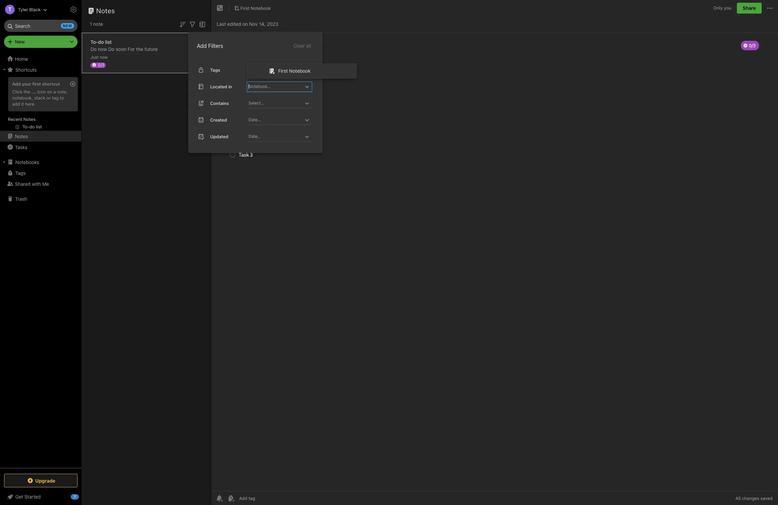 Task type: describe. For each thing, give the bounding box(es) containing it.
1 do from the left
[[90, 46, 97, 52]]

date… for updated
[[249, 134, 261, 139]]

note,
[[57, 89, 68, 95]]

add tag image
[[227, 495, 235, 503]]

notebook,
[[12, 95, 33, 101]]

2 do from the left
[[108, 46, 114, 52]]

clear
[[294, 43, 305, 49]]

created
[[210, 117, 227, 123]]

just
[[90, 55, 99, 60]]

Help and Learning task checklist field
[[0, 492, 82, 503]]

2023
[[267, 21, 278, 27]]

with
[[32, 181, 41, 187]]

tag
[[52, 95, 59, 101]]

add filters image
[[188, 20, 197, 28]]

first inside button
[[240, 5, 249, 11]]

2 vertical spatial notes
[[15, 133, 28, 139]]

note
[[93, 21, 103, 27]]

clear all button
[[293, 42, 312, 50]]

get started
[[15, 495, 41, 500]]

note window element
[[211, 0, 778, 506]]

add your first shortcut
[[12, 81, 60, 87]]

add
[[12, 101, 20, 107]]

black
[[29, 7, 41, 12]]

0 vertical spatial notes
[[96, 7, 115, 15]]

tags button
[[0, 168, 81, 179]]

notebooks link
[[0, 157, 81, 168]]

Note Editor text field
[[211, 33, 778, 492]]

1
[[90, 21, 92, 27]]

nov
[[249, 21, 258, 27]]

only you
[[713, 5, 732, 11]]

to
[[60, 95, 64, 101]]

recent
[[8, 117, 22, 122]]

located in
[[210, 84, 232, 89]]

share
[[743, 5, 756, 11]]

 input text field for located in
[[248, 82, 303, 91]]

saved
[[761, 496, 773, 502]]

expand notebooks image
[[2, 160, 7, 165]]

upgrade
[[35, 478, 55, 484]]

to-do list do now do soon for the future
[[90, 39, 158, 52]]

14,
[[259, 21, 266, 27]]

get
[[15, 495, 23, 500]]

soon
[[116, 46, 126, 52]]

View options field
[[197, 20, 206, 28]]

expand note image
[[216, 4, 224, 12]]

More actions field
[[766, 3, 774, 14]]

1 vertical spatial now
[[100, 55, 108, 60]]

 date picker field for updated
[[247, 132, 318, 142]]

first
[[32, 81, 41, 87]]

1 vertical spatial first
[[278, 68, 288, 74]]

add for add filters
[[197, 43, 207, 49]]

you
[[724, 5, 732, 11]]

tasks
[[15, 144, 27, 150]]

trash link
[[0, 194, 81, 204]]

new search field
[[9, 20, 74, 32]]

upgrade button
[[4, 474, 78, 488]]

shortcuts button
[[0, 64, 81, 75]]

stack
[[34, 95, 45, 101]]

group containing add your first shortcut
[[0, 75, 81, 134]]

on inside note window element
[[242, 21, 248, 27]]

in
[[228, 84, 232, 89]]

the inside the to-do list do now do soon for the future
[[136, 46, 143, 52]]

new
[[15, 39, 25, 45]]

first notebook button
[[232, 3, 273, 13]]

settings image
[[69, 5, 78, 14]]

click to collapse image
[[79, 493, 84, 501]]

new button
[[4, 36, 78, 48]]

home
[[15, 56, 28, 62]]

...
[[31, 89, 36, 95]]

click
[[12, 89, 22, 95]]

Add filters field
[[188, 20, 197, 28]]

tyler
[[18, 7, 28, 12]]

updated
[[210, 134, 228, 139]]

do
[[98, 39, 104, 45]]

Contains field
[[247, 99, 312, 108]]

Search text field
[[9, 20, 73, 32]]

1 vertical spatial first notebook
[[278, 68, 311, 74]]

last
[[217, 21, 226, 27]]

tree containing home
[[0, 53, 82, 468]]



Task type: vqa. For each thing, say whether or not it's contained in the screenshot.
the left the
yes



Task type: locate. For each thing, give the bounding box(es) containing it.
2 date… from the top
[[249, 134, 261, 139]]

1 vertical spatial  date picker field
[[247, 132, 318, 142]]

future
[[145, 46, 158, 52]]

1 vertical spatial on
[[47, 89, 52, 95]]

changes
[[742, 496, 759, 502]]

2  date picker field from the top
[[247, 132, 318, 142]]

notes link
[[0, 131, 81, 142]]

1  input text field from the top
[[248, 82, 303, 91]]

add filters
[[197, 43, 223, 49]]

2  input text field from the top
[[248, 99, 303, 108]]

on left a
[[47, 89, 52, 95]]

add left "filters"
[[197, 43, 207, 49]]

tags
[[210, 67, 220, 73], [15, 170, 26, 176]]

notes right recent at left
[[23, 117, 36, 122]]

1 vertical spatial date…
[[249, 134, 261, 139]]

0/3
[[98, 62, 104, 68]]

shortcuts
[[15, 67, 37, 73]]

click the ...
[[12, 89, 36, 95]]

first notebook inside button
[[240, 5, 271, 11]]

date… for created
[[249, 117, 261, 122]]

1  date picker field from the top
[[247, 115, 318, 125]]

filters
[[208, 43, 223, 49]]

do down list
[[108, 46, 114, 52]]

tooltip
[[164, 4, 201, 18]]

tags up "shared"
[[15, 170, 26, 176]]

to-
[[90, 39, 98, 45]]

first notebook up "located in" field
[[278, 68, 311, 74]]

clear all
[[294, 43, 311, 49]]

more actions image
[[766, 4, 774, 12]]

1 horizontal spatial on
[[242, 21, 248, 27]]

 input text field down "located in" field
[[248, 99, 303, 108]]

shortcut
[[42, 81, 60, 87]]

edited
[[227, 21, 241, 27]]

notebook down clear all button
[[289, 68, 311, 74]]

notebooks
[[15, 159, 39, 165]]

1 vertical spatial tags
[[15, 170, 26, 176]]

or
[[46, 95, 51, 101]]

0 horizontal spatial first
[[240, 5, 249, 11]]

all
[[736, 496, 741, 502]]

tree
[[0, 53, 82, 468]]

0 vertical spatial first
[[240, 5, 249, 11]]

share button
[[737, 3, 762, 14]]

on inside icon on a note, notebook, stack or tag to add it here.
[[47, 89, 52, 95]]

1 horizontal spatial tags
[[210, 67, 220, 73]]

1 vertical spatial notebook
[[289, 68, 311, 74]]

first notebook
[[240, 5, 271, 11], [278, 68, 311, 74]]

0 vertical spatial on
[[242, 21, 248, 27]]

0 horizontal spatial add
[[12, 81, 21, 87]]

notebook up 14,
[[251, 5, 271, 11]]

the right the for
[[136, 46, 143, 52]]

1 horizontal spatial first
[[278, 68, 288, 74]]

add for add your first shortcut
[[12, 81, 21, 87]]

date…
[[249, 117, 261, 122], [249, 134, 261, 139]]

0 horizontal spatial the
[[24, 89, 30, 95]]

1 horizontal spatial notebook
[[289, 68, 311, 74]]

1 horizontal spatial do
[[108, 46, 114, 52]]

1 note
[[90, 21, 103, 27]]

0 vertical spatial the
[[136, 46, 143, 52]]

do down to-
[[90, 46, 97, 52]]

only
[[713, 5, 723, 11]]

a
[[53, 89, 56, 95]]

0 vertical spatial tags
[[210, 67, 220, 73]]

1 vertical spatial  input text field
[[248, 99, 303, 108]]

 input text field up contains field at the left top of page
[[248, 82, 303, 91]]

icon on a note, notebook, stack or tag to add it here.
[[12, 89, 68, 107]]

tags up located
[[210, 67, 220, 73]]

recent notes
[[8, 117, 36, 122]]

first notebook up nov
[[240, 5, 271, 11]]

1 horizontal spatial add
[[197, 43, 207, 49]]

your
[[22, 81, 31, 87]]

the
[[136, 46, 143, 52], [24, 89, 30, 95]]

shared with me
[[15, 181, 49, 187]]

first up last edited on nov 14, 2023
[[240, 5, 249, 11]]

0 vertical spatial  date picker field
[[247, 115, 318, 125]]

0 horizontal spatial first notebook
[[240, 5, 271, 11]]

add a reminder image
[[215, 495, 223, 503]]

notes up note on the left top of page
[[96, 7, 115, 15]]

notes up tasks
[[15, 133, 28, 139]]

1 vertical spatial notes
[[23, 117, 36, 122]]

icon
[[37, 89, 46, 95]]

 input text field
[[248, 82, 303, 91], [248, 99, 303, 108]]

just now
[[90, 55, 108, 60]]

0 vertical spatial first notebook
[[240, 5, 271, 11]]

all changes saved
[[736, 496, 773, 502]]

 date picker field for created
[[247, 115, 318, 125]]

notes
[[96, 7, 115, 15], [23, 117, 36, 122], [15, 133, 28, 139]]

new
[[63, 23, 72, 28]]

home link
[[0, 53, 82, 64]]

1 horizontal spatial first notebook
[[278, 68, 311, 74]]

started
[[24, 495, 41, 500]]

Account field
[[0, 3, 47, 16]]

trash
[[15, 196, 27, 202]]

on
[[242, 21, 248, 27], [47, 89, 52, 95]]

the inside group
[[24, 89, 30, 95]]

0 horizontal spatial on
[[47, 89, 52, 95]]

shared with me link
[[0, 179, 81, 189]]

do
[[90, 46, 97, 52], [108, 46, 114, 52]]

last edited on nov 14, 2023
[[217, 21, 278, 27]]

first
[[240, 5, 249, 11], [278, 68, 288, 74]]

1 horizontal spatial the
[[136, 46, 143, 52]]

notebook inside button
[[251, 5, 271, 11]]

 input text field inside "located in" field
[[248, 82, 303, 91]]

me
[[42, 181, 49, 187]]

 Date picker field
[[247, 115, 318, 125], [247, 132, 318, 142]]

contains
[[210, 101, 229, 106]]

all
[[306, 43, 311, 49]]

0 vertical spatial date…
[[249, 117, 261, 122]]

now down do
[[98, 46, 107, 52]]

add
[[197, 43, 207, 49], [12, 81, 21, 87]]

now inside the to-do list do now do soon for the future
[[98, 46, 107, 52]]

7
[[74, 495, 76, 500]]

here.
[[25, 101, 36, 107]]

group
[[0, 75, 81, 134]]

0 vertical spatial  input text field
[[248, 82, 303, 91]]

0 horizontal spatial tags
[[15, 170, 26, 176]]

tyler black
[[18, 7, 41, 12]]

on left nov
[[242, 21, 248, 27]]

0 horizontal spatial do
[[90, 46, 97, 52]]

located
[[210, 84, 227, 89]]

add up click
[[12, 81, 21, 87]]

0 vertical spatial add
[[197, 43, 207, 49]]

0 vertical spatial notebook
[[251, 5, 271, 11]]

0 vertical spatial now
[[98, 46, 107, 52]]

1 date… from the top
[[249, 117, 261, 122]]

tags inside button
[[15, 170, 26, 176]]

Add tag field
[[238, 496, 289, 502]]

it
[[21, 101, 24, 107]]

1 vertical spatial the
[[24, 89, 30, 95]]

notebook
[[251, 5, 271, 11], [289, 68, 311, 74]]

0 horizontal spatial notebook
[[251, 5, 271, 11]]

tasks button
[[0, 142, 81, 153]]

now up 0/3
[[100, 55, 108, 60]]

Located in field
[[247, 82, 312, 92]]

the left the ...
[[24, 89, 30, 95]]

Sort options field
[[179, 20, 187, 28]]

1 vertical spatial add
[[12, 81, 21, 87]]

 input text field inside contains field
[[248, 99, 303, 108]]

 input text field for contains
[[248, 99, 303, 108]]

shared
[[15, 181, 31, 187]]

for
[[128, 46, 135, 52]]

now
[[98, 46, 107, 52], [100, 55, 108, 60]]

first up "located in" field
[[278, 68, 288, 74]]

list
[[105, 39, 112, 45]]



